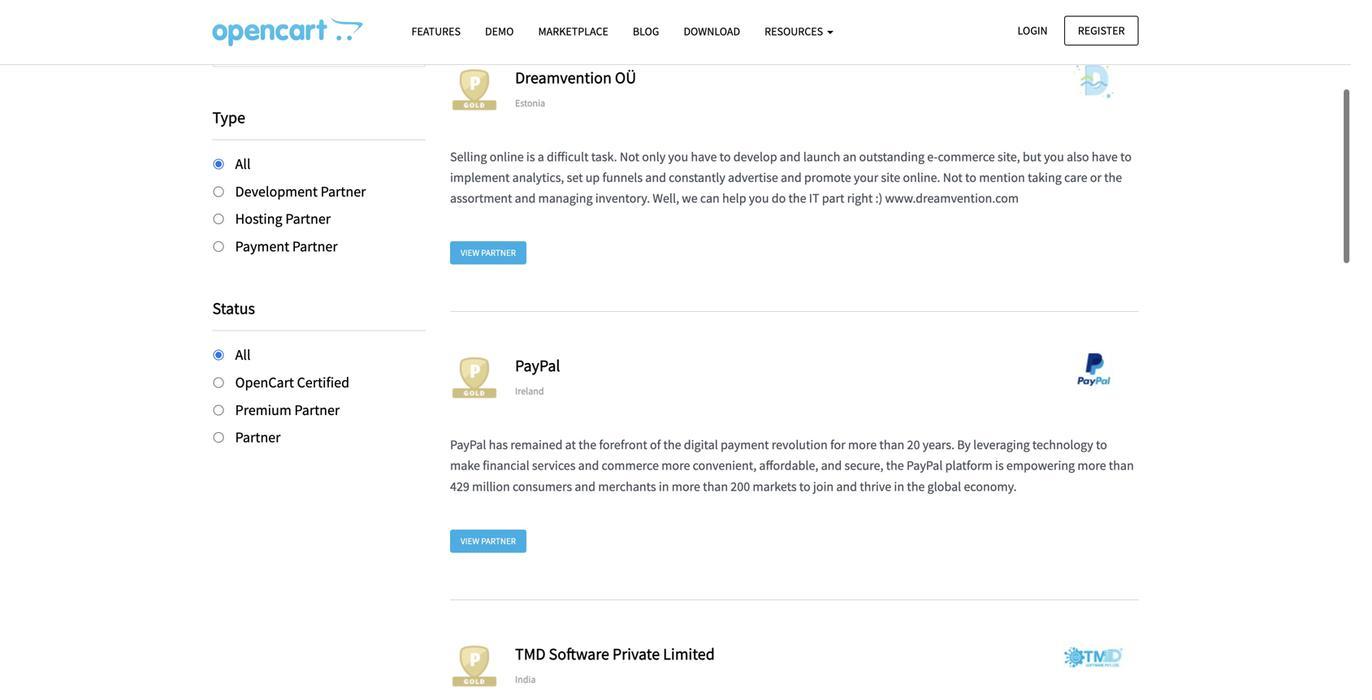 Task type: vqa. For each thing, say whether or not it's contained in the screenshot.
THE BY to the middle
no



Task type: describe. For each thing, give the bounding box(es) containing it.
tmd software private limited image
[[1050, 642, 1139, 675]]

www.dreamvention.com
[[886, 190, 1019, 206]]

resources
[[765, 24, 826, 39]]

more down digital
[[662, 458, 690, 474]]

million
[[472, 479, 510, 495]]

selling online is a difficult task. not only you have to develop and launch an outstanding e-commerce site, but you also have to implement analytics, set up funnels and constantly advertise and promote your site online. not to mention taking care or the assortment and managing inventory. well, we can help you do the it part right :) www.dreamvention.com
[[450, 149, 1132, 206]]

commerce inside selling online is a difficult task. not only you have to develop and launch an outstanding e-commerce site, but you also have to implement analytics, set up funnels and constantly advertise and promote your site online. not to mention taking care or the assortment and managing inventory. well, we can help you do the it part right :) www.dreamvention.com
[[938, 149, 995, 165]]

forefront
[[599, 437, 648, 453]]

we
[[682, 190, 698, 206]]

login link
[[1004, 16, 1062, 45]]

commerce inside the paypal has remained at the forefront of the digital payment revolution for more than 20 years. by leveraging technology to make financial services and commerce more convenient, affordable, and secure, the paypal platform is empowering more than 429 million consumers and merchants in more than 200 markets to join and thrive in the global economy.
[[602, 458, 659, 474]]

hosting
[[235, 210, 283, 228]]

by
[[958, 437, 971, 453]]

ireland
[[515, 385, 544, 398]]

set
[[567, 169, 583, 186]]

also
[[1067, 149, 1090, 165]]

task.
[[591, 149, 617, 165]]

all for type
[[235, 155, 251, 173]]

view partner link for dreamvention oü
[[450, 241, 527, 265]]

1 vertical spatial than
[[1109, 458, 1134, 474]]

resources link
[[753, 17, 846, 46]]

the right at
[[579, 437, 597, 453]]

part
[[822, 190, 845, 206]]

it
[[809, 190, 820, 206]]

and right join
[[837, 479, 858, 495]]

1 have from the left
[[691, 149, 717, 165]]

technology
[[1033, 437, 1094, 453]]

:)
[[876, 190, 883, 206]]

2 have from the left
[[1092, 149, 1118, 165]]

0 horizontal spatial you
[[668, 149, 689, 165]]

site
[[881, 169, 901, 186]]

e-
[[928, 149, 938, 165]]

right
[[847, 190, 873, 206]]

estonia
[[515, 97, 545, 109]]

paypal for paypal
[[515, 356, 560, 376]]

and right services
[[578, 458, 599, 474]]

your
[[854, 169, 879, 186]]

dreamvention oü
[[515, 67, 637, 88]]

and down for
[[821, 458, 842, 474]]

site,
[[998, 149, 1021, 165]]

opencart certified image for tmd software private limited
[[450, 642, 499, 688]]

services
[[532, 458, 576, 474]]

partner down development partner
[[285, 210, 331, 228]]

and down only
[[646, 169, 667, 186]]

merchants
[[598, 479, 656, 495]]

has
[[489, 437, 508, 453]]

only
[[642, 149, 666, 165]]

hosting partner
[[235, 210, 331, 228]]

more down the technology at the right of the page
[[1078, 458, 1107, 474]]

blog link
[[621, 17, 672, 46]]

limited
[[663, 644, 715, 664]]

paypal has remained at the forefront of the digital payment revolution for more than 20 years. by leveraging technology to make financial services and commerce more convenient, affordable, and secure, the paypal platform is empowering more than 429 million consumers and merchants in more than 200 markets to join and thrive in the global economy.
[[450, 437, 1134, 495]]

marketplace link
[[526, 17, 621, 46]]

view for dreamvention oü
[[461, 247, 480, 259]]

financial
[[483, 458, 530, 474]]

economy.
[[964, 479, 1017, 495]]

tmd
[[515, 644, 546, 664]]

the right or on the top of the page
[[1105, 169, 1123, 186]]

platform
[[946, 458, 993, 474]]

partner up hosting partner
[[321, 182, 366, 201]]

to left develop
[[720, 149, 731, 165]]

to right also
[[1121, 149, 1132, 165]]

implement
[[450, 169, 510, 186]]

and left launch
[[780, 149, 801, 165]]

2 horizontal spatial paypal
[[907, 458, 943, 474]]

constantly
[[669, 169, 726, 186]]

and down services
[[575, 479, 596, 495]]

empowering
[[1007, 458, 1075, 474]]

online.
[[903, 169, 941, 186]]

payment
[[235, 237, 290, 256]]

demo link
[[473, 17, 526, 46]]

0 horizontal spatial not
[[620, 149, 640, 165]]

digital
[[684, 437, 718, 453]]

2 in from the left
[[894, 479, 905, 495]]

is inside the paypal has remained at the forefront of the digital payment revolution for more than 20 years. by leveraging technology to make financial services and commerce more convenient, affordable, and secure, the paypal platform is empowering more than 429 million consumers and merchants in more than 200 markets to join and thrive in the global economy.
[[996, 458, 1004, 474]]

remained
[[511, 437, 563, 453]]

features
[[412, 24, 461, 39]]

taking
[[1028, 169, 1062, 186]]

download link
[[672, 17, 753, 46]]

make
[[450, 458, 480, 474]]

to right the technology at the right of the page
[[1096, 437, 1108, 453]]

well,
[[653, 190, 680, 206]]

online
[[490, 149, 524, 165]]

0 horizontal spatial than
[[703, 479, 728, 495]]

consumers
[[513, 479, 572, 495]]

marketplace
[[538, 24, 609, 39]]

and down analytics,
[[515, 190, 536, 206]]

features link
[[400, 17, 473, 46]]

login
[[1018, 23, 1048, 38]]

partner down assortment
[[481, 247, 516, 259]]

care
[[1065, 169, 1088, 186]]

join
[[814, 479, 834, 495]]

opencart - partners image
[[213, 17, 363, 46]]

can
[[701, 190, 720, 206]]



Task type: locate. For each thing, give the bounding box(es) containing it.
1 vertical spatial all
[[235, 346, 251, 364]]

is left the a
[[527, 149, 535, 165]]

not up www.dreamvention.com
[[943, 169, 963, 186]]

0 horizontal spatial in
[[659, 479, 669, 495]]

1 view partner link from the top
[[450, 241, 527, 265]]

opencart certified image left the india
[[450, 642, 499, 688]]

type
[[213, 107, 245, 128]]

view partner down million
[[461, 536, 516, 547]]

the right of
[[664, 437, 682, 453]]

in right merchants at the left bottom of page
[[659, 479, 669, 495]]

opencart certified image for paypal
[[450, 354, 499, 402]]

1 view from the top
[[461, 247, 480, 259]]

2 vertical spatial than
[[703, 479, 728, 495]]

1 horizontal spatial commerce
[[938, 149, 995, 165]]

1 opencart certified image from the top
[[450, 65, 499, 114]]

demo
[[485, 24, 514, 39]]

development partner
[[235, 182, 366, 201]]

you right the but on the top right of the page
[[1044, 149, 1065, 165]]

an
[[843, 149, 857, 165]]

0 vertical spatial paypal
[[515, 356, 560, 376]]

0 vertical spatial view partner
[[461, 247, 516, 259]]

in
[[659, 479, 669, 495], [894, 479, 905, 495]]

than right empowering
[[1109, 458, 1134, 474]]

status
[[213, 298, 255, 319]]

2 horizontal spatial than
[[1109, 458, 1134, 474]]

and
[[780, 149, 801, 165], [646, 169, 667, 186], [781, 169, 802, 186], [515, 190, 536, 206], [578, 458, 599, 474], [821, 458, 842, 474], [575, 479, 596, 495], [837, 479, 858, 495]]

leveraging
[[974, 437, 1030, 453]]

1 vertical spatial is
[[996, 458, 1004, 474]]

to
[[720, 149, 731, 165], [1121, 149, 1132, 165], [966, 169, 977, 186], [1096, 437, 1108, 453], [800, 479, 811, 495]]

2 all from the top
[[235, 346, 251, 364]]

opencart certified image
[[450, 65, 499, 114], [450, 354, 499, 402], [450, 642, 499, 688]]

view partner for paypal
[[461, 536, 516, 547]]

1 vertical spatial commerce
[[602, 458, 659, 474]]

paypal for paypal has remained at the forefront of the digital payment revolution for more than 20 years. by leveraging technology to make financial services and commerce more convenient, affordable, and secure, the paypal platform is empowering more than 429 million consumers and merchants in more than 200 markets to join and thrive in the global economy.
[[450, 437, 486, 453]]

200
[[731, 479, 750, 495]]

paypal up make
[[450, 437, 486, 453]]

1 horizontal spatial than
[[880, 437, 905, 453]]

0 vertical spatial view partner link
[[450, 241, 527, 265]]

blog
[[633, 24, 660, 39]]

develop
[[734, 149, 778, 165]]

global
[[928, 479, 962, 495]]

1 in from the left
[[659, 479, 669, 495]]

than left 20
[[880, 437, 905, 453]]

india
[[515, 673, 536, 686]]

premium partner
[[235, 401, 340, 419]]

1 horizontal spatial you
[[749, 190, 769, 206]]

0 horizontal spatial have
[[691, 149, 717, 165]]

0 horizontal spatial commerce
[[602, 458, 659, 474]]

view partner for dreamvention oü
[[461, 247, 516, 259]]

managing
[[539, 190, 593, 206]]

funnels
[[603, 169, 643, 186]]

paypal image
[[1050, 354, 1139, 386]]

advertise
[[728, 169, 779, 186]]

None radio
[[213, 378, 224, 388], [213, 432, 224, 443], [213, 378, 224, 388], [213, 432, 224, 443]]

opencart
[[235, 373, 294, 392]]

launch
[[804, 149, 841, 165]]

not up funnels
[[620, 149, 640, 165]]

premium
[[235, 401, 292, 419]]

paypal up ireland
[[515, 356, 560, 376]]

0 horizontal spatial is
[[527, 149, 535, 165]]

up
[[586, 169, 600, 186]]

mention
[[980, 169, 1026, 186]]

0 horizontal spatial paypal
[[450, 437, 486, 453]]

0 vertical spatial is
[[527, 149, 535, 165]]

a
[[538, 149, 544, 165]]

0 vertical spatial commerce
[[938, 149, 995, 165]]

view for paypal
[[461, 536, 480, 547]]

you right only
[[668, 149, 689, 165]]

1 vertical spatial opencart certified image
[[450, 354, 499, 402]]

selling
[[450, 149, 487, 165]]

partner down "certified"
[[295, 401, 340, 419]]

affordable,
[[760, 458, 819, 474]]

view partner link down assortment
[[450, 241, 527, 265]]

is
[[527, 149, 535, 165], [996, 458, 1004, 474]]

you left 'do'
[[749, 190, 769, 206]]

download
[[684, 24, 741, 39]]

commerce up mention
[[938, 149, 995, 165]]

not
[[620, 149, 640, 165], [943, 169, 963, 186]]

partner down premium
[[235, 428, 281, 447]]

have up constantly
[[691, 149, 717, 165]]

opencart certified image left ireland
[[450, 354, 499, 402]]

1 horizontal spatial is
[[996, 458, 1004, 474]]

1 all from the top
[[235, 155, 251, 173]]

429
[[450, 479, 470, 495]]

2 view from the top
[[461, 536, 480, 547]]

opencart certified image left estonia
[[450, 65, 499, 114]]

2 view partner link from the top
[[450, 530, 527, 553]]

view partner link down million
[[450, 530, 527, 553]]

dreamvention oü image
[[1050, 65, 1139, 98]]

2 view partner from the top
[[461, 536, 516, 547]]

thrive
[[860, 479, 892, 495]]

years.
[[923, 437, 955, 453]]

1 vertical spatial view
[[461, 536, 480, 547]]

the left global
[[907, 479, 925, 495]]

than down convenient, in the right of the page
[[703, 479, 728, 495]]

1 horizontal spatial paypal
[[515, 356, 560, 376]]

convenient,
[[693, 458, 757, 474]]

promote
[[805, 169, 852, 186]]

more up secure,
[[849, 437, 877, 453]]

0 vertical spatial than
[[880, 437, 905, 453]]

you
[[668, 149, 689, 165], [1044, 149, 1065, 165], [749, 190, 769, 206]]

of
[[650, 437, 661, 453]]

0 vertical spatial all
[[235, 155, 251, 173]]

1 vertical spatial paypal
[[450, 437, 486, 453]]

difficult
[[547, 149, 589, 165]]

the
[[1105, 169, 1123, 186], [789, 190, 807, 206], [579, 437, 597, 453], [664, 437, 682, 453], [887, 458, 904, 474], [907, 479, 925, 495]]

is inside selling online is a difficult task. not only you have to develop and launch an outstanding e-commerce site, but you also have to implement analytics, set up funnels and constantly advertise and promote your site online. not to mention taking care or the assortment and managing inventory. well, we can help you do the it part right :) www.dreamvention.com
[[527, 149, 535, 165]]

paypal
[[515, 356, 560, 376], [450, 437, 486, 453], [907, 458, 943, 474]]

0 vertical spatial not
[[620, 149, 640, 165]]

0 vertical spatial opencart certified image
[[450, 65, 499, 114]]

more
[[849, 437, 877, 453], [662, 458, 690, 474], [1078, 458, 1107, 474], [672, 479, 701, 495]]

the left it
[[789, 190, 807, 206]]

outstanding
[[860, 149, 925, 165]]

to up www.dreamvention.com
[[966, 169, 977, 186]]

1 vertical spatial view partner
[[461, 536, 516, 547]]

partner down million
[[481, 536, 516, 547]]

None radio
[[213, 159, 224, 169], [213, 186, 224, 197], [213, 214, 224, 224], [213, 241, 224, 252], [213, 350, 224, 361], [213, 405, 224, 416], [213, 159, 224, 169], [213, 186, 224, 197], [213, 214, 224, 224], [213, 241, 224, 252], [213, 350, 224, 361], [213, 405, 224, 416]]

commerce up merchants at the left bottom of page
[[602, 458, 659, 474]]

oü
[[615, 67, 637, 88]]

register
[[1078, 23, 1125, 38]]

1 horizontal spatial not
[[943, 169, 963, 186]]

all up opencart on the left bottom of the page
[[235, 346, 251, 364]]

view partner down assortment
[[461, 247, 516, 259]]

but
[[1023, 149, 1042, 165]]

is down leveraging
[[996, 458, 1004, 474]]

view down 429 on the bottom left
[[461, 536, 480, 547]]

the up thrive
[[887, 458, 904, 474]]

all up development
[[235, 155, 251, 173]]

and up 'do'
[[781, 169, 802, 186]]

private
[[613, 644, 660, 664]]

partner down hosting partner
[[292, 237, 338, 256]]

3 opencart certified image from the top
[[450, 642, 499, 688]]

all for status
[[235, 346, 251, 364]]

assortment
[[450, 190, 512, 206]]

dreamvention
[[515, 67, 612, 88]]

opencart certified image for dreamvention oü
[[450, 65, 499, 114]]

1 horizontal spatial have
[[1092, 149, 1118, 165]]

20
[[908, 437, 920, 453]]

2 horizontal spatial you
[[1044, 149, 1065, 165]]

2 vertical spatial paypal
[[907, 458, 943, 474]]

development
[[235, 182, 318, 201]]

for
[[831, 437, 846, 453]]

analytics,
[[513, 169, 564, 186]]

1 vertical spatial not
[[943, 169, 963, 186]]

tmd software private limited
[[515, 644, 715, 664]]

more down convenient, in the right of the page
[[672, 479, 701, 495]]

to left join
[[800, 479, 811, 495]]

certified
[[297, 373, 350, 392]]

view down assortment
[[461, 247, 480, 259]]

or
[[1091, 169, 1102, 186]]

view
[[461, 247, 480, 259], [461, 536, 480, 547]]

1 horizontal spatial in
[[894, 479, 905, 495]]

do
[[772, 190, 786, 206]]

2 vertical spatial opencart certified image
[[450, 642, 499, 688]]

partner
[[321, 182, 366, 201], [285, 210, 331, 228], [292, 237, 338, 256], [481, 247, 516, 259], [295, 401, 340, 419], [235, 428, 281, 447], [481, 536, 516, 547]]

1 vertical spatial view partner link
[[450, 530, 527, 553]]

secure,
[[845, 458, 884, 474]]

revolution
[[772, 437, 828, 453]]

view partner link
[[450, 241, 527, 265], [450, 530, 527, 553]]

software
[[549, 644, 610, 664]]

payment
[[721, 437, 769, 453]]

0 vertical spatial view
[[461, 247, 480, 259]]

2 opencart certified image from the top
[[450, 354, 499, 402]]

in right thrive
[[894, 479, 905, 495]]

have up or on the top of the page
[[1092, 149, 1118, 165]]

1 view partner from the top
[[461, 247, 516, 259]]

paypal down 20
[[907, 458, 943, 474]]

view partner link for paypal
[[450, 530, 527, 553]]



